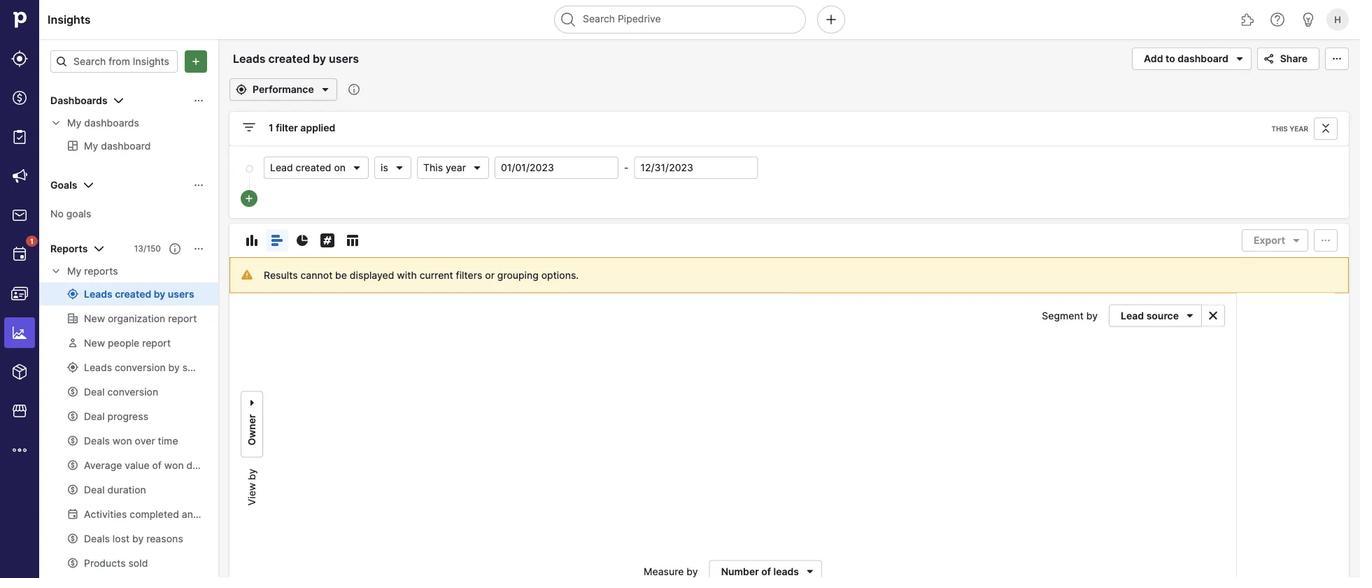 Task type: locate. For each thing, give the bounding box(es) containing it.
0 vertical spatial year
[[1290, 125, 1309, 133]]

1 vertical spatial this
[[423, 162, 443, 174]]

2 horizontal spatial by
[[1087, 310, 1098, 322]]

lead inside button
[[1122, 310, 1145, 322]]

share
[[1281, 53, 1308, 65]]

h button
[[1325, 6, 1353, 34]]

0 vertical spatial dashboards
[[50, 95, 108, 107]]

1 color secondary image from the top
[[50, 118, 62, 129]]

lead left source
[[1122, 310, 1145, 322]]

1 menu
[[0, 0, 39, 579]]

1 vertical spatial goals
[[66, 208, 91, 220]]

0 horizontal spatial by
[[246, 469, 258, 481]]

by right segment
[[1087, 310, 1098, 322]]

dashboards button
[[39, 90, 218, 112]]

this year inside popup button
[[423, 162, 466, 174]]

reports
[[50, 243, 88, 255], [84, 266, 118, 278]]

dashboards
[[50, 95, 108, 107], [84, 117, 139, 129]]

marketplace image
[[11, 403, 28, 420]]

0 vertical spatial by
[[1087, 310, 1098, 322]]

measure
[[644, 566, 684, 578]]

color primary image
[[1232, 50, 1249, 67], [1261, 53, 1278, 64], [1329, 53, 1346, 64], [241, 119, 258, 136], [1318, 123, 1335, 134], [351, 162, 363, 174], [394, 162, 405, 174], [244, 232, 260, 249], [344, 232, 361, 249], [1289, 235, 1306, 246], [169, 244, 181, 255], [1182, 310, 1199, 322], [246, 395, 258, 412], [802, 567, 819, 578]]

performance
[[253, 84, 314, 96]]

1 my from the top
[[67, 117, 81, 129]]

0 horizontal spatial year
[[446, 162, 466, 174]]

color primary inverted image
[[244, 193, 255, 204]]

view by
[[246, 469, 258, 506]]

0 vertical spatial reports
[[50, 243, 88, 255]]

1 vertical spatial reports
[[84, 266, 118, 278]]

menu item
[[0, 314, 39, 353]]

lead source button
[[1110, 305, 1203, 327]]

no
[[50, 208, 64, 220]]

reports up the my reports on the top of the page
[[50, 243, 88, 255]]

contacts image
[[11, 286, 28, 302]]

goals
[[50, 180, 77, 191], [66, 208, 91, 220]]

year inside popup button
[[446, 162, 466, 174]]

h
[[1335, 14, 1342, 25]]

this inside this year popup button
[[423, 162, 443, 174]]

1 vertical spatial 1
[[30, 237, 34, 246]]

sales inbox image
[[11, 207, 28, 224]]

current
[[420, 270, 453, 281]]

dashboard
[[1178, 53, 1229, 65]]

color secondary image
[[1205, 310, 1222, 322]]

this year
[[1272, 125, 1309, 133], [423, 162, 466, 174]]

my right '1' link
[[67, 266, 81, 278]]

2 color secondary image from the top
[[50, 266, 62, 277]]

color secondary image for my reports
[[50, 266, 62, 277]]

lead source
[[1122, 310, 1180, 322]]

add to dashboard
[[1145, 53, 1229, 65]]

color secondary image for my dashboards
[[50, 118, 62, 129]]

number of leads button
[[710, 561, 823, 579]]

info image
[[348, 84, 360, 95]]

color secondary image right projects icon
[[50, 118, 62, 129]]

1 horizontal spatial by
[[687, 566, 698, 578]]

1 horizontal spatial 1
[[269, 122, 274, 134]]

my for my reports
[[67, 266, 81, 278]]

1 horizontal spatial lead
[[1122, 310, 1145, 322]]

goals button
[[39, 174, 218, 197]]

color primary image
[[56, 56, 67, 67], [317, 81, 334, 98], [233, 84, 250, 95], [110, 92, 127, 109], [193, 95, 204, 106], [472, 162, 483, 174], [80, 177, 97, 194], [193, 180, 204, 191], [269, 232, 286, 249], [294, 232, 311, 249], [319, 232, 336, 249], [1318, 235, 1335, 246], [91, 241, 107, 258], [193, 244, 204, 255]]

home image
[[9, 9, 30, 30]]

lead inside "popup button"
[[270, 162, 293, 174]]

this
[[1272, 125, 1289, 133], [423, 162, 443, 174]]

deals image
[[11, 90, 28, 106]]

0 horizontal spatial 1
[[30, 237, 34, 246]]

0 horizontal spatial this year
[[423, 162, 466, 174]]

lead
[[270, 162, 293, 174], [1122, 310, 1145, 322]]

by
[[1087, 310, 1098, 322], [246, 469, 258, 481], [687, 566, 698, 578]]

goals up no
[[50, 180, 77, 191]]

more image
[[11, 442, 28, 459]]

color primary image inside owner button
[[246, 395, 258, 412]]

0 vertical spatial lead
[[270, 162, 293, 174]]

0 horizontal spatial this
[[423, 162, 443, 174]]

1 vertical spatial color secondary image
[[50, 266, 62, 277]]

color primary image inside number of leads button
[[802, 567, 819, 578]]

1 vertical spatial year
[[446, 162, 466, 174]]

0 vertical spatial this year
[[1272, 125, 1309, 133]]

year
[[1290, 125, 1309, 133], [446, 162, 466, 174]]

by up view
[[246, 469, 258, 481]]

lead for lead source
[[1122, 310, 1145, 322]]

applied
[[301, 122, 336, 134]]

by right measure
[[687, 566, 698, 578]]

1 vertical spatial by
[[246, 469, 258, 481]]

cannot
[[301, 270, 333, 281]]

color primary inverted image
[[188, 56, 204, 67]]

2 vertical spatial by
[[687, 566, 698, 578]]

my right projects icon
[[67, 117, 81, 129]]

Lead created on field
[[264, 157, 369, 179]]

goals right no
[[66, 208, 91, 220]]

dashboards up my dashboards at the left of page
[[50, 95, 108, 107]]

0 vertical spatial goals
[[50, 180, 77, 191]]

1 vertical spatial lead
[[1122, 310, 1145, 322]]

to
[[1166, 53, 1176, 65]]

color secondary image left the my reports on the top of the page
[[50, 266, 62, 277]]

0 vertical spatial 1
[[269, 122, 274, 134]]

performance button
[[230, 78, 337, 101]]

this year button
[[417, 157, 489, 179]]

of
[[762, 566, 771, 578]]

1 for 1
[[30, 237, 34, 246]]

export button
[[1243, 230, 1309, 252]]

1 vertical spatial dashboards
[[84, 117, 139, 129]]

lead left created
[[270, 162, 293, 174]]

dashboards down dashboards button
[[84, 117, 139, 129]]

my dashboards
[[67, 117, 139, 129]]

options.
[[542, 270, 579, 281]]

my
[[67, 117, 81, 129], [67, 266, 81, 278]]

1 vertical spatial my
[[67, 266, 81, 278]]

reports down the "no goals"
[[84, 266, 118, 278]]

This year field
[[417, 157, 489, 179]]

-
[[624, 162, 629, 174]]

color secondary image
[[50, 118, 62, 129], [50, 266, 62, 277]]

color warning image
[[242, 270, 253, 281]]

1 inside 1 menu
[[30, 237, 34, 246]]

0 vertical spatial color secondary image
[[50, 118, 62, 129]]

1 vertical spatial this year
[[423, 162, 466, 174]]

insights
[[48, 13, 91, 26]]

insights image
[[11, 325, 28, 342]]

0 vertical spatial this
[[1272, 125, 1289, 133]]

2 my from the top
[[67, 266, 81, 278]]

1
[[269, 122, 274, 134], [30, 237, 34, 246]]

lead for lead created on
[[270, 162, 293, 174]]

filters
[[456, 270, 483, 281]]

1 filter applied
[[269, 122, 336, 134]]

by for view by
[[246, 469, 258, 481]]

Search from Insights text field
[[50, 50, 178, 73]]

0 horizontal spatial lead
[[270, 162, 293, 174]]

results cannot be displayed with current filters or grouping options.
[[264, 270, 579, 281]]

0 vertical spatial my
[[67, 117, 81, 129]]

color primary image inside 'lead source' button
[[1182, 310, 1199, 322]]



Task type: describe. For each thing, give the bounding box(es) containing it.
sales assistant image
[[1301, 11, 1318, 28]]

segment by
[[1043, 310, 1098, 322]]

quick add image
[[823, 11, 840, 28]]

displayed
[[350, 270, 395, 281]]

add to dashboard button
[[1133, 48, 1252, 70]]

1 horizontal spatial year
[[1290, 125, 1309, 133]]

view
[[246, 484, 258, 506]]

export
[[1255, 235, 1286, 247]]

goals inside button
[[50, 180, 77, 191]]

segment
[[1043, 310, 1084, 322]]

Leads created by users field
[[230, 50, 384, 68]]

be
[[335, 270, 347, 281]]

my for my dashboards
[[67, 117, 81, 129]]

by for segment by
[[1087, 310, 1098, 322]]

with
[[397, 270, 417, 281]]

or
[[485, 270, 495, 281]]

my reports
[[67, 266, 118, 278]]

number of leads
[[721, 566, 799, 578]]

MM/DD/YYYY text field
[[495, 157, 619, 179]]

color undefined image
[[11, 246, 28, 263]]

source
[[1147, 310, 1180, 322]]

owner
[[246, 415, 258, 446]]

owner button
[[241, 392, 263, 458]]

13/150
[[134, 244, 161, 254]]

lead created on
[[270, 162, 346, 174]]

dashboards inside button
[[50, 95, 108, 107]]

quick help image
[[1270, 11, 1287, 28]]

grouping
[[498, 270, 539, 281]]

1 horizontal spatial this year
[[1272, 125, 1309, 133]]

on
[[334, 162, 346, 174]]

color primary image inside this year popup button
[[472, 162, 483, 174]]

filter
[[276, 122, 298, 134]]

leads
[[774, 566, 799, 578]]

created
[[296, 162, 332, 174]]

campaigns image
[[11, 168, 28, 185]]

no goals
[[50, 208, 91, 220]]

color primary image inside the share button
[[1261, 53, 1278, 64]]

is field
[[375, 157, 412, 179]]

1 for 1 filter applied
[[269, 122, 274, 134]]

Search Pipedrive field
[[554, 6, 806, 34]]

lead created on button
[[264, 157, 369, 179]]

products image
[[11, 364, 28, 381]]

projects image
[[11, 129, 28, 146]]

is button
[[375, 157, 412, 179]]

color primary image inside is popup button
[[394, 162, 405, 174]]

color primary image inside export button
[[1289, 235, 1306, 246]]

add
[[1145, 53, 1164, 65]]

number
[[721, 566, 759, 578]]

by for measure by
[[687, 566, 698, 578]]

color primary image inside lead created on "popup button"
[[351, 162, 363, 174]]

color primary image inside add to dashboard button
[[1232, 50, 1249, 67]]

measure by
[[644, 566, 698, 578]]

leads image
[[11, 50, 28, 67]]

1 link
[[4, 236, 38, 270]]

share button
[[1258, 48, 1320, 70]]

results
[[264, 270, 298, 281]]

1 horizontal spatial this
[[1272, 125, 1289, 133]]

MM/DD/YYYY text field
[[635, 157, 758, 179]]

is
[[381, 162, 388, 174]]



Task type: vqa. For each thing, say whether or not it's contained in the screenshot.
Your devices link at the left
no



